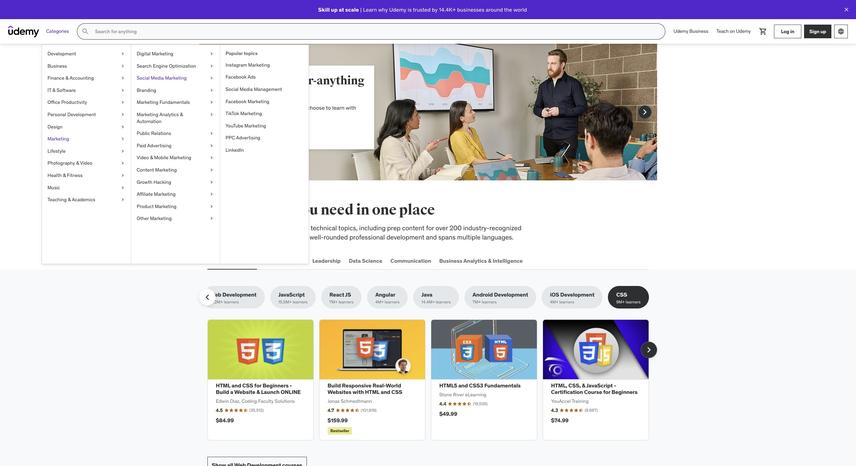 Task type: vqa. For each thing, say whether or not it's contained in the screenshot.
languages.
yes



Task type: locate. For each thing, give the bounding box(es) containing it.
music
[[48, 184, 60, 191]]

0 vertical spatial javascript
[[278, 291, 305, 298]]

1 vertical spatial previous image
[[202, 292, 213, 303]]

world
[[386, 382, 401, 389]]

build inside html and css for beginners - build a website & launch online
[[216, 389, 229, 395]]

affiliate
[[137, 191, 153, 197]]

1 vertical spatial media
[[240, 86, 253, 92]]

social down 'search'
[[137, 75, 150, 81]]

website
[[234, 389, 255, 395]]

xsmall image for music
[[120, 184, 125, 191]]

tiktok
[[226, 110, 239, 117]]

business analytics & intelligence
[[439, 257, 523, 264]]

fundamentals right css3
[[484, 382, 521, 389]]

& left "intelligence"
[[488, 257, 491, 264]]

css left launch
[[242, 382, 253, 389]]

affiliate marketing
[[137, 191, 176, 197]]

0 horizontal spatial css
[[242, 382, 253, 389]]

1 - from the left
[[290, 382, 292, 389]]

in right log
[[790, 28, 794, 34]]

xsmall image inside personal development 'link'
[[120, 111, 125, 118]]

7m+ down react
[[329, 300, 338, 305]]

fundamentals down branding link
[[160, 99, 190, 105]]

development inside web development 12.2m+ learners
[[222, 291, 257, 298]]

xsmall image inside social media marketing 'link'
[[209, 75, 214, 82]]

development down categories dropdown button
[[48, 51, 76, 57]]

facebook inside facebook marketing link
[[226, 98, 247, 104]]

branding
[[137, 87, 156, 93]]

teaching
[[48, 197, 67, 203]]

up inside sign up link
[[821, 28, 826, 34]]

topic filters element
[[199, 286, 649, 309]]

1 vertical spatial business
[[48, 63, 67, 69]]

marketing down search engine optimization link
[[165, 75, 187, 81]]

analytics inside marketing analytics & automation
[[159, 111, 179, 118]]

xsmall image inside 'affiliate marketing' link
[[209, 191, 214, 198]]

1 horizontal spatial in
[[790, 28, 794, 34]]

personal development
[[48, 111, 96, 118]]

1 horizontal spatial fundamentals
[[484, 382, 521, 389]]

1 horizontal spatial build
[[232, 73, 261, 88]]

xsmall image for public relations
[[209, 130, 214, 137]]

why right learn
[[378, 6, 388, 13]]

2 vertical spatial business
[[439, 257, 462, 264]]

xsmall image for marketing
[[120, 136, 125, 142]]

7m+ for android development
[[473, 300, 481, 305]]

1 vertical spatial skills
[[287, 224, 302, 232]]

carousel element containing build ready-for-anything teams
[[199, 44, 657, 180]]

facebook for facebook ads
[[226, 74, 247, 80]]

content marketing
[[137, 167, 177, 173]]

angular
[[375, 291, 395, 298]]

a left 'demo'
[[258, 129, 261, 136]]

learners inside css 9m+ learners
[[626, 300, 641, 305]]

7 learners from the left
[[559, 300, 574, 305]]

1 vertical spatial web
[[210, 291, 221, 298]]

analytics for marketing
[[159, 111, 179, 118]]

1 vertical spatial advertising
[[147, 142, 171, 149]]

html5
[[439, 382, 457, 389]]

xsmall image inside public relations link
[[209, 130, 214, 137]]

javascript right css,
[[586, 382, 613, 389]]

build ready-for-anything teams see why leading organizations choose to learn with udemy business.
[[232, 73, 365, 119]]

development inside button
[[221, 257, 255, 264]]

0 vertical spatial the
[[504, 6, 512, 13]]

1 learners from the left
[[224, 300, 239, 305]]

1 vertical spatial in
[[356, 201, 369, 219]]

build inside build responsive real-world websites with html and css
[[328, 382, 341, 389]]

1 horizontal spatial 7m+
[[473, 300, 481, 305]]

& inside marketing analytics & automation
[[180, 111, 183, 118]]

1 vertical spatial carousel element
[[207, 320, 657, 441]]

2 - from the left
[[614, 382, 616, 389]]

0 vertical spatial in
[[790, 28, 794, 34]]

product
[[137, 203, 154, 209]]

-
[[290, 382, 292, 389], [614, 382, 616, 389]]

1 7m+ from the left
[[329, 300, 338, 305]]

1 vertical spatial with
[[353, 389, 364, 395]]

javascript inside 'javascript 15.5m+ learners'
[[278, 291, 305, 298]]

ready-
[[263, 73, 297, 88]]

2 horizontal spatial business
[[689, 28, 708, 34]]

marketing up engine
[[152, 51, 173, 57]]

xsmall image inside photography & video link
[[120, 160, 125, 167]]

advertising inside paid advertising link
[[147, 142, 171, 149]]

1 vertical spatial next image
[[643, 344, 654, 355]]

ppc advertising
[[226, 135, 260, 141]]

skills up supports
[[287, 224, 302, 232]]

next image
[[639, 107, 650, 118], [643, 344, 654, 355]]

teach on udemy
[[717, 28, 751, 34]]

web
[[209, 257, 220, 264], [210, 291, 221, 298]]

xsmall image inside video & mobile marketing link
[[209, 155, 214, 161]]

1 horizontal spatial css
[[391, 389, 402, 395]]

0 horizontal spatial beginners
[[263, 382, 289, 389]]

0 vertical spatial with
[[346, 104, 356, 111]]

topics
[[244, 50, 258, 56]]

paid
[[137, 142, 146, 149]]

0 vertical spatial why
[[378, 6, 388, 13]]

skill up at scale | learn why udemy is trusted by 14.4k+ businesses around the world
[[318, 6, 527, 13]]

it & software link
[[42, 84, 131, 97]]

0 vertical spatial analytics
[[159, 111, 179, 118]]

marketing down social media management
[[248, 98, 269, 104]]

xsmall image inside marketing fundamentals link
[[209, 99, 214, 106]]

1 horizontal spatial -
[[614, 382, 616, 389]]

9m+
[[616, 300, 625, 305]]

media up facebook marketing
[[240, 86, 253, 92]]

0 vertical spatial previous image
[[206, 107, 217, 118]]

up right sign
[[821, 28, 826, 34]]

linkedin link
[[220, 144, 309, 156]]

websites
[[328, 389, 351, 395]]

video down the paid
[[137, 155, 149, 161]]

0 horizontal spatial video
[[80, 160, 92, 166]]

to left learn
[[326, 104, 331, 111]]

office productivity
[[48, 99, 87, 105]]

& down marketing fundamentals link
[[180, 111, 183, 118]]

xsmall image inside "development" link
[[120, 51, 125, 57]]

business left teach
[[689, 28, 708, 34]]

a left website
[[230, 389, 233, 395]]

automation
[[137, 118, 162, 124]]

& right the health
[[63, 172, 66, 178]]

marketing up automation
[[137, 111, 158, 118]]

0 horizontal spatial -
[[290, 382, 292, 389]]

- right the course
[[614, 382, 616, 389]]

marketing down hacking
[[154, 191, 176, 197]]

advertising inside ppc advertising link
[[236, 135, 260, 141]]

photography
[[48, 160, 75, 166]]

marketing inside 'link'
[[165, 75, 187, 81]]

product marketing link
[[131, 201, 220, 213]]

the left world
[[504, 6, 512, 13]]

javascript
[[278, 291, 305, 298], [586, 382, 613, 389]]

communication button
[[389, 253, 432, 269]]

health
[[48, 172, 62, 178]]

paid advertising
[[137, 142, 171, 149]]

xsmall image for branding
[[209, 87, 214, 94]]

media for management
[[240, 86, 253, 92]]

0 horizontal spatial javascript
[[278, 291, 305, 298]]

0 horizontal spatial fundamentals
[[160, 99, 190, 105]]

xsmall image for teaching & academics
[[120, 197, 125, 203]]

analytics down multiple
[[463, 257, 487, 264]]

social for social media marketing
[[137, 75, 150, 81]]

1 horizontal spatial analytics
[[463, 257, 487, 264]]

development for personal development
[[67, 111, 96, 118]]

1 vertical spatial facebook
[[226, 98, 247, 104]]

all
[[207, 201, 227, 219]]

udemy business link
[[670, 23, 712, 40]]

2 7m+ from the left
[[473, 300, 481, 305]]

web down the certifications,
[[209, 257, 220, 264]]

and inside covering critical workplace skills to technical topics, including prep content for over 200 industry-recognized certifications, our catalog supports well-rounded professional development and spans multiple languages.
[[426, 233, 437, 241]]

business for business
[[48, 63, 67, 69]]

1 vertical spatial it
[[264, 257, 268, 264]]

content marketing link
[[131, 164, 220, 176]]

analytics down marketing fundamentals
[[159, 111, 179, 118]]

development down the certifications,
[[221, 257, 255, 264]]

xsmall image inside the marketing link
[[120, 136, 125, 142]]

web inside button
[[209, 257, 220, 264]]

0 horizontal spatial html
[[216, 382, 230, 389]]

facebook down instagram at the top of page
[[226, 74, 247, 80]]

xsmall image for personal development
[[120, 111, 125, 118]]

& inside html and css for beginners - build a website & launch online
[[256, 389, 260, 395]]

xsmall image for business
[[120, 63, 125, 69]]

xsmall image inside the product marketing link
[[209, 203, 214, 210]]

xsmall image inside search engine optimization link
[[209, 63, 214, 69]]

with inside build responsive real-world websites with html and css
[[353, 389, 364, 395]]

& left launch
[[256, 389, 260, 395]]

build left website
[[216, 389, 229, 395]]

facebook inside facebook ads link
[[226, 74, 247, 80]]

development for web development
[[221, 257, 255, 264]]

public relations link
[[131, 128, 220, 140]]

social media marketing element
[[220, 45, 309, 264]]

for inside covering critical workplace skills to technical topics, including prep content for over 200 industry-recognized certifications, our catalog supports well-rounded professional development and spans multiple languages.
[[426, 224, 434, 232]]

xsmall image for search engine optimization
[[209, 63, 214, 69]]

to up supports
[[303, 224, 309, 232]]

relations
[[151, 130, 171, 136]]

businesses
[[457, 6, 484, 13]]

business.
[[250, 112, 274, 119]]

1 horizontal spatial the
[[504, 6, 512, 13]]

development up the 12.2m+
[[222, 291, 257, 298]]

7m+ down the android
[[473, 300, 481, 305]]

xsmall image
[[120, 63, 125, 69], [209, 63, 214, 69], [120, 75, 125, 82], [120, 99, 125, 106], [209, 111, 214, 118], [120, 124, 125, 130], [209, 155, 214, 161], [209, 167, 214, 173], [209, 179, 214, 186], [120, 184, 125, 191], [209, 203, 214, 210], [209, 215, 214, 222]]

1 facebook from the top
[[226, 74, 247, 80]]

xsmall image inside branding link
[[209, 87, 214, 94]]

1 horizontal spatial for
[[426, 224, 434, 232]]

the
[[504, 6, 512, 13], [230, 201, 252, 219]]

development inside android development 7m+ learners
[[494, 291, 528, 298]]

0 vertical spatial to
[[326, 104, 331, 111]]

you
[[294, 201, 318, 219]]

0 vertical spatial carousel element
[[199, 44, 657, 180]]

facebook marketing
[[226, 98, 269, 104]]

0 vertical spatial social
[[137, 75, 150, 81]]

0 vertical spatial media
[[151, 75, 164, 81]]

learners inside web development 12.2m+ learners
[[224, 300, 239, 305]]

3 learners from the left
[[339, 300, 354, 305]]

0 horizontal spatial it
[[48, 87, 51, 93]]

learners inside 'javascript 15.5m+ learners'
[[293, 300, 308, 305]]

previous image inside topic filters 'element'
[[202, 292, 213, 303]]

2 horizontal spatial css
[[616, 291, 627, 298]]

ios
[[550, 291, 559, 298]]

& left mobile at top left
[[150, 155, 153, 161]]

it inside "button"
[[264, 257, 268, 264]]

video inside video & mobile marketing link
[[137, 155, 149, 161]]

2 horizontal spatial build
[[328, 382, 341, 389]]

xsmall image for it & software
[[120, 87, 125, 94]]

html left world
[[365, 389, 380, 395]]

6 learners from the left
[[482, 300, 497, 305]]

0 horizontal spatial media
[[151, 75, 164, 81]]

build left responsive on the left bottom of the page
[[328, 382, 341, 389]]

4m+ inside ios development 4m+ learners
[[550, 300, 558, 305]]

advertising down youtube marketing
[[236, 135, 260, 141]]

1 vertical spatial analytics
[[463, 257, 487, 264]]

7m+ inside android development 7m+ learners
[[473, 300, 481, 305]]

media for marketing
[[151, 75, 164, 81]]

0 horizontal spatial for
[[254, 382, 261, 389]]

analytics
[[159, 111, 179, 118], [463, 257, 487, 264]]

beginners right website
[[263, 382, 289, 389]]

2 facebook from the top
[[226, 98, 247, 104]]

for left online
[[254, 382, 261, 389]]

previous image for carousel 'element' containing build ready-for-anything teams
[[206, 107, 217, 118]]

xsmall image inside it & software link
[[120, 87, 125, 94]]

1 horizontal spatial media
[[240, 86, 253, 92]]

0 vertical spatial business
[[689, 28, 708, 34]]

xsmall image for marketing analytics & automation
[[209, 111, 214, 118]]

xsmall image inside paid advertising link
[[209, 142, 214, 149]]

why
[[378, 6, 388, 13], [243, 104, 252, 111]]

skill
[[318, 6, 330, 13]]

2 4m+ from the left
[[550, 300, 558, 305]]

xsmall image inside content marketing link
[[209, 167, 214, 173]]

accounting
[[70, 75, 94, 81]]

0 horizontal spatial why
[[243, 104, 252, 111]]

marketing down 'branding'
[[137, 99, 158, 105]]

learners
[[224, 300, 239, 305], [293, 300, 308, 305], [339, 300, 354, 305], [385, 300, 400, 305], [436, 300, 451, 305], [482, 300, 497, 305], [559, 300, 574, 305], [626, 300, 641, 305]]

previous image inside carousel 'element'
[[206, 107, 217, 118]]

0 horizontal spatial business
[[48, 63, 67, 69]]

0 horizontal spatial build
[[216, 389, 229, 395]]

0 horizontal spatial to
[[303, 224, 309, 232]]

4m+ inside the angular 4m+ learners
[[375, 300, 384, 305]]

content
[[137, 167, 154, 173]]

1 vertical spatial why
[[243, 104, 252, 111]]

xsmall image inside the "other marketing" "link"
[[209, 215, 214, 222]]

xsmall image inside teaching & academics link
[[120, 197, 125, 203]]

up for skill
[[331, 6, 338, 13]]

2 learners from the left
[[293, 300, 308, 305]]

0 vertical spatial it
[[48, 87, 51, 93]]

shopping cart with 0 items image
[[759, 27, 767, 36]]

web up the 12.2m+
[[210, 291, 221, 298]]

development inside ios development 4m+ learners
[[560, 291, 594, 298]]

skills inside covering critical workplace skills to technical topics, including prep content for over 200 industry-recognized certifications, our catalog supports well-rounded professional development and spans multiple languages.
[[287, 224, 302, 232]]

ppc advertising link
[[220, 132, 309, 144]]

analytics inside button
[[463, 257, 487, 264]]

0 vertical spatial next image
[[639, 107, 650, 118]]

industry-
[[463, 224, 489, 232]]

growth hacking
[[137, 179, 171, 185]]

1 4m+ from the left
[[375, 300, 384, 305]]

development right the ios
[[560, 291, 594, 298]]

1 horizontal spatial javascript
[[586, 382, 613, 389]]

xsmall image for finance & accounting
[[120, 75, 125, 82]]

& right css,
[[582, 382, 585, 389]]

why right see
[[243, 104, 252, 111]]

xsmall image inside music "link"
[[120, 184, 125, 191]]

and inside html and css for beginners - build a website & launch online
[[232, 382, 241, 389]]

facebook up 'tiktok'
[[226, 98, 247, 104]]

topics,
[[338, 224, 358, 232]]

video down lifestyle link
[[80, 160, 92, 166]]

xsmall image
[[120, 51, 125, 57], [209, 51, 214, 57], [209, 75, 214, 82], [120, 87, 125, 94], [209, 87, 214, 94], [209, 99, 214, 106], [120, 111, 125, 118], [209, 130, 214, 137], [120, 136, 125, 142], [209, 142, 214, 149], [120, 148, 125, 155], [120, 160, 125, 167], [120, 172, 125, 179], [209, 191, 214, 198], [120, 197, 125, 203]]

responsive
[[342, 382, 371, 389]]

beginners inside html and css for beginners - build a website & launch online
[[263, 382, 289, 389]]

0 horizontal spatial 4m+
[[375, 300, 384, 305]]

4m+ down the ios
[[550, 300, 558, 305]]

with
[[346, 104, 356, 111], [353, 389, 364, 395]]

media down engine
[[151, 75, 164, 81]]

0 horizontal spatial 7m+
[[329, 300, 338, 305]]

css up 9m+
[[616, 291, 627, 298]]

business for business analytics & intelligence
[[439, 257, 462, 264]]

xsmall image inside digital marketing link
[[209, 51, 214, 57]]

1 horizontal spatial why
[[378, 6, 388, 13]]

youtube
[[226, 123, 243, 129]]

- right launch
[[290, 382, 292, 389]]

xsmall image inside lifestyle link
[[120, 148, 125, 155]]

html left website
[[216, 382, 230, 389]]

1 vertical spatial a
[[230, 389, 233, 395]]

learners inside ios development 4m+ learners
[[559, 300, 574, 305]]

media inside 'link'
[[151, 75, 164, 81]]

1 horizontal spatial advertising
[[236, 135, 260, 141]]

1 horizontal spatial up
[[821, 28, 826, 34]]

media
[[151, 75, 164, 81], [240, 86, 253, 92]]

0 horizontal spatial social
[[137, 75, 150, 81]]

request a demo link
[[232, 125, 281, 141]]

it & software
[[48, 87, 76, 93]]

it for it certifications
[[264, 257, 268, 264]]

web inside web development 12.2m+ learners
[[210, 291, 221, 298]]

ppc
[[226, 135, 235, 141]]

teach
[[717, 28, 729, 34]]

health & fitness
[[48, 172, 83, 178]]

1 horizontal spatial it
[[264, 257, 268, 264]]

& inside html, css, & javascript - certification course for beginners
[[582, 382, 585, 389]]

1 vertical spatial up
[[821, 28, 826, 34]]

advertising down relations
[[147, 142, 171, 149]]

beginners
[[263, 382, 289, 389], [612, 389, 638, 395]]

5 learners from the left
[[436, 300, 451, 305]]

xsmall image for development
[[120, 51, 125, 57]]

xsmall image inside the design link
[[120, 124, 125, 130]]

build down instagram marketing
[[232, 73, 261, 88]]

html and css for beginners - build a website & launch online
[[216, 382, 301, 395]]

mobile
[[154, 155, 168, 161]]

1 vertical spatial social
[[226, 86, 239, 92]]

for left "over"
[[426, 224, 434, 232]]

& right finance
[[66, 75, 69, 81]]

7m+ inside react js 7m+ learners
[[329, 300, 338, 305]]

0 horizontal spatial up
[[331, 6, 338, 13]]

& inside button
[[488, 257, 491, 264]]

1 horizontal spatial social
[[226, 86, 239, 92]]

1 horizontal spatial a
[[258, 129, 261, 136]]

0 vertical spatial web
[[209, 257, 220, 264]]

1 vertical spatial fundamentals
[[484, 382, 521, 389]]

up left at
[[331, 6, 338, 13]]

marketing
[[152, 51, 173, 57], [248, 62, 270, 68], [165, 75, 187, 81], [248, 98, 269, 104], [137, 99, 158, 105], [240, 110, 262, 117], [137, 111, 158, 118], [244, 123, 266, 129], [48, 136, 69, 142], [170, 155, 191, 161], [155, 167, 177, 173], [154, 191, 176, 197], [155, 203, 177, 209], [150, 215, 172, 222]]

teams
[[232, 87, 264, 102]]

by
[[432, 6, 438, 13]]

skills up workplace
[[254, 201, 291, 219]]

previous image
[[206, 107, 217, 118], [202, 292, 213, 303]]

sign
[[809, 28, 820, 34]]

1 vertical spatial javascript
[[586, 382, 613, 389]]

html,
[[551, 382, 567, 389]]

css right real-
[[391, 389, 402, 395]]

udemy image
[[8, 26, 39, 37]]

javascript inside html, css, & javascript - certification course for beginners
[[586, 382, 613, 389]]

1 horizontal spatial business
[[439, 257, 462, 264]]

for right the course
[[603, 389, 610, 395]]

and inside build responsive real-world websites with html and css
[[381, 389, 390, 395]]

4m+ down 'angular'
[[375, 300, 384, 305]]

0 vertical spatial advertising
[[236, 135, 260, 141]]

in up the including
[[356, 201, 369, 219]]

&
[[66, 75, 69, 81], [52, 87, 55, 93], [180, 111, 183, 118], [150, 155, 153, 161], [76, 160, 79, 166], [63, 172, 66, 178], [68, 197, 71, 203], [488, 257, 491, 264], [582, 382, 585, 389], [256, 389, 260, 395]]

8 learners from the left
[[626, 300, 641, 305]]

1 horizontal spatial beginners
[[612, 389, 638, 395]]

1 vertical spatial the
[[230, 201, 252, 219]]

is
[[408, 6, 412, 13]]

development inside 'link'
[[67, 111, 96, 118]]

web for web development 12.2m+ learners
[[210, 291, 221, 298]]

html inside html and css for beginners - build a website & launch online
[[216, 382, 230, 389]]

analytics for business
[[463, 257, 487, 264]]

business up finance
[[48, 63, 67, 69]]

marketing up request a demo
[[244, 123, 266, 129]]

development right the android
[[494, 291, 528, 298]]

with right websites
[[353, 389, 364, 395]]

to inside build ready-for-anything teams see why leading organizations choose to learn with udemy business.
[[326, 104, 331, 111]]

it left certifications
[[264, 257, 268, 264]]

supports
[[282, 233, 308, 241]]

0 horizontal spatial advertising
[[147, 142, 171, 149]]

xsmall image inside the office productivity "link"
[[120, 99, 125, 106]]

0 vertical spatial skills
[[254, 201, 291, 219]]

1 horizontal spatial 4m+
[[550, 300, 558, 305]]

xsmall image inside "marketing analytics & automation" link
[[209, 111, 214, 118]]

4 learners from the left
[[385, 300, 400, 305]]

business down spans
[[439, 257, 462, 264]]

1 horizontal spatial html
[[365, 389, 380, 395]]

xsmall image inside business link
[[120, 63, 125, 69]]

with right learn
[[346, 104, 356, 111]]

build inside build ready-for-anything teams see why leading organizations choose to learn with udemy business.
[[232, 73, 261, 88]]

marketing down product marketing
[[150, 215, 172, 222]]

digital marketing
[[137, 51, 173, 57]]

social inside 'link'
[[137, 75, 150, 81]]

javascript up 15.5m+
[[278, 291, 305, 298]]

development down the office productivity "link"
[[67, 111, 96, 118]]

0 vertical spatial facebook
[[226, 74, 247, 80]]

1 horizontal spatial video
[[137, 155, 149, 161]]

other
[[137, 215, 149, 222]]

business inside business analytics & intelligence button
[[439, 257, 462, 264]]

1 vertical spatial to
[[303, 224, 309, 232]]

0 horizontal spatial a
[[230, 389, 233, 395]]

carousel element
[[199, 44, 657, 180], [207, 320, 657, 441]]

finance & accounting
[[48, 75, 94, 81]]

xsmall image inside the health & fitness link
[[120, 172, 125, 179]]

0 vertical spatial up
[[331, 6, 338, 13]]

social down facebook ads at top left
[[226, 86, 239, 92]]

business inside business link
[[48, 63, 67, 69]]

2 horizontal spatial for
[[603, 389, 610, 395]]

why inside build ready-for-anything teams see why leading organizations choose to learn with udemy business.
[[243, 104, 252, 111]]

ads
[[248, 74, 256, 80]]

0 horizontal spatial analytics
[[159, 111, 179, 118]]

learners inside java 14.4m+ learners
[[436, 300, 451, 305]]

1 horizontal spatial to
[[326, 104, 331, 111]]

beginners right the course
[[612, 389, 638, 395]]

xsmall image inside finance & accounting link
[[120, 75, 125, 82]]

xsmall image inside growth hacking link
[[209, 179, 214, 186]]

html, css, & javascript - certification course for beginners link
[[551, 382, 638, 395]]

marketing down paid advertising link
[[170, 155, 191, 161]]

it up office
[[48, 87, 51, 93]]

the up the critical
[[230, 201, 252, 219]]



Task type: describe. For each thing, give the bounding box(es) containing it.
0 vertical spatial a
[[258, 129, 261, 136]]

branding link
[[131, 84, 220, 97]]

xsmall image for other marketing
[[209, 215, 214, 222]]

marketing down video & mobile marketing
[[155, 167, 177, 173]]

development for ios development 4m+ learners
[[560, 291, 594, 298]]

it certifications
[[264, 257, 304, 264]]

marketing analytics & automation
[[137, 111, 183, 124]]

previous image for topic filters 'element'
[[202, 292, 213, 303]]

demo
[[262, 129, 277, 136]]

angular 4m+ learners
[[375, 291, 400, 305]]

social media marketing link
[[131, 72, 220, 84]]

tiktok marketing link
[[220, 108, 309, 120]]

health & fitness link
[[42, 169, 131, 182]]

real-
[[373, 382, 386, 389]]

xsmall image for product marketing
[[209, 203, 214, 210]]

xsmall image for lifestyle
[[120, 148, 125, 155]]

facebook for facebook marketing
[[226, 98, 247, 104]]

lifestyle
[[48, 148, 66, 154]]

need
[[321, 201, 354, 219]]

development for web development 12.2m+ learners
[[222, 291, 257, 298]]

carousel element containing html and css for beginners - build a website & launch online
[[207, 320, 657, 441]]

finance & accounting link
[[42, 72, 131, 84]]

advertising for ppc advertising
[[236, 135, 260, 141]]

css inside html and css for beginners - build a website & launch online
[[242, 382, 253, 389]]

& up office
[[52, 87, 55, 93]]

marketing down 'affiliate marketing' link
[[155, 203, 177, 209]]

xsmall image for growth hacking
[[209, 179, 214, 186]]

udemy inside build ready-for-anything teams see why leading organizations choose to learn with udemy business.
[[232, 112, 249, 119]]

learners inside react js 7m+ learners
[[339, 300, 354, 305]]

fundamentals inside carousel 'element'
[[484, 382, 521, 389]]

& right teaching
[[68, 197, 71, 203]]

xsmall image for digital marketing
[[209, 51, 214, 57]]

advertising for paid advertising
[[147, 142, 171, 149]]

data science button
[[347, 253, 384, 269]]

- inside html, css, & javascript - certification course for beginners
[[614, 382, 616, 389]]

facebook marketing link
[[220, 96, 309, 108]]

react js 7m+ learners
[[329, 291, 354, 305]]

beginners inside html, css, & javascript - certification course for beginners
[[612, 389, 638, 395]]

java
[[422, 291, 432, 298]]

growth hacking link
[[131, 176, 220, 188]]

product marketing
[[137, 203, 177, 209]]

anything
[[317, 73, 365, 88]]

& up fitness
[[76, 160, 79, 166]]

leading
[[254, 104, 272, 111]]

0 vertical spatial fundamentals
[[160, 99, 190, 105]]

xsmall image for paid advertising
[[209, 142, 214, 149]]

12.2m+
[[210, 300, 223, 305]]

choose a language image
[[838, 28, 844, 35]]

instagram
[[226, 62, 247, 68]]

design link
[[42, 121, 131, 133]]

Search for anything text field
[[94, 26, 657, 37]]

sign up
[[809, 28, 826, 34]]

marketing inside marketing analytics & automation
[[137, 111, 158, 118]]

|
[[360, 6, 362, 13]]

lifestyle link
[[42, 145, 131, 157]]

launch
[[261, 389, 280, 395]]

development for android development 7m+ learners
[[494, 291, 528, 298]]

certification
[[551, 389, 583, 395]]

log
[[781, 28, 789, 34]]

marketing analytics & automation link
[[131, 109, 220, 128]]

why for |
[[378, 6, 388, 13]]

marketing up "lifestyle"
[[48, 136, 69, 142]]

up for sign
[[821, 28, 826, 34]]

search engine optimization link
[[131, 60, 220, 72]]

intelligence
[[493, 257, 523, 264]]

organizations
[[273, 104, 306, 111]]

close image
[[843, 6, 850, 13]]

request a demo
[[236, 129, 277, 136]]

social media marketing
[[137, 75, 187, 81]]

fitness
[[67, 172, 83, 178]]

build for websites
[[328, 382, 341, 389]]

rounded
[[324, 233, 348, 241]]

business inside udemy business link
[[689, 28, 708, 34]]

why for teams
[[243, 104, 252, 111]]

- inside html and css for beginners - build a website & launch online
[[290, 382, 292, 389]]

xsmall image for social media marketing
[[209, 75, 214, 82]]

a inside html and css for beginners - build a website & launch online
[[230, 389, 233, 395]]

xsmall image for health & fitness
[[120, 172, 125, 179]]

spans
[[438, 233, 456, 241]]

submit search image
[[81, 27, 90, 36]]

html inside build responsive real-world websites with html and css
[[365, 389, 380, 395]]

popular
[[226, 50, 243, 56]]

place
[[399, 201, 435, 219]]

youtube marketing link
[[220, 120, 309, 132]]

professional
[[349, 233, 385, 241]]

xsmall image for content marketing
[[209, 167, 214, 173]]

for inside html and css for beginners - build a website & launch online
[[254, 382, 261, 389]]

marketing up facebook ads link
[[248, 62, 270, 68]]

for-
[[297, 73, 317, 88]]

personal development link
[[42, 109, 131, 121]]

xsmall image for video & mobile marketing
[[209, 155, 214, 161]]

html, css, & javascript - certification course for beginners
[[551, 382, 638, 395]]

well-
[[310, 233, 324, 241]]

to inside covering critical workplace skills to technical topics, including prep content for over 200 industry-recognized certifications, our catalog supports well-rounded professional development and spans multiple languages.
[[303, 224, 309, 232]]

catalog
[[259, 233, 281, 241]]

xsmall image for affiliate marketing
[[209, 191, 214, 198]]

management
[[254, 86, 282, 92]]

social for social media management
[[226, 86, 239, 92]]

log in
[[781, 28, 794, 34]]

public
[[137, 130, 150, 136]]

marketing link
[[42, 133, 131, 145]]

search
[[137, 63, 152, 69]]

on
[[730, 28, 735, 34]]

course
[[584, 389, 602, 395]]

with inside build ready-for-anything teams see why leading organizations choose to learn with udemy business.
[[346, 104, 356, 111]]

at
[[339, 6, 344, 13]]

prep
[[387, 224, 401, 232]]

xsmall image for office productivity
[[120, 99, 125, 106]]

for inside html, css, & javascript - certification course for beginners
[[603, 389, 610, 395]]

xsmall image for photography & video
[[120, 160, 125, 167]]

marketing down facebook marketing
[[240, 110, 262, 117]]

technical
[[311, 224, 337, 232]]

learners inside the angular 4m+ learners
[[385, 300, 400, 305]]

critical
[[235, 224, 254, 232]]

languages.
[[482, 233, 514, 241]]

html5 and css3 fundamentals
[[439, 382, 521, 389]]

learners inside android development 7m+ learners
[[482, 300, 497, 305]]

build responsive real-world websites with html and css
[[328, 382, 402, 395]]

web for web development
[[209, 257, 220, 264]]

0 horizontal spatial in
[[356, 201, 369, 219]]

css inside build responsive real-world websites with html and css
[[391, 389, 402, 395]]

xsmall image for design
[[120, 124, 125, 130]]

xsmall image for marketing fundamentals
[[209, 99, 214, 106]]

social media management
[[226, 86, 282, 92]]

leadership
[[312, 257, 341, 264]]

office productivity link
[[42, 97, 131, 109]]

learn
[[363, 6, 377, 13]]

0 horizontal spatial the
[[230, 201, 252, 219]]

content
[[402, 224, 425, 232]]

affiliate marketing link
[[131, 188, 220, 201]]

scale
[[345, 6, 359, 13]]

leadership button
[[311, 253, 342, 269]]

css inside css 9m+ learners
[[616, 291, 627, 298]]

certifications,
[[207, 233, 247, 241]]

video inside photography & video link
[[80, 160, 92, 166]]

build for teams
[[232, 73, 261, 88]]

css 9m+ learners
[[616, 291, 641, 305]]

data science
[[349, 257, 382, 264]]

other marketing
[[137, 215, 172, 222]]

it for it & software
[[48, 87, 51, 93]]

communication
[[390, 257, 431, 264]]

7m+ for react js
[[329, 300, 338, 305]]

marketing fundamentals
[[137, 99, 190, 105]]

15.5m+
[[278, 300, 292, 305]]



